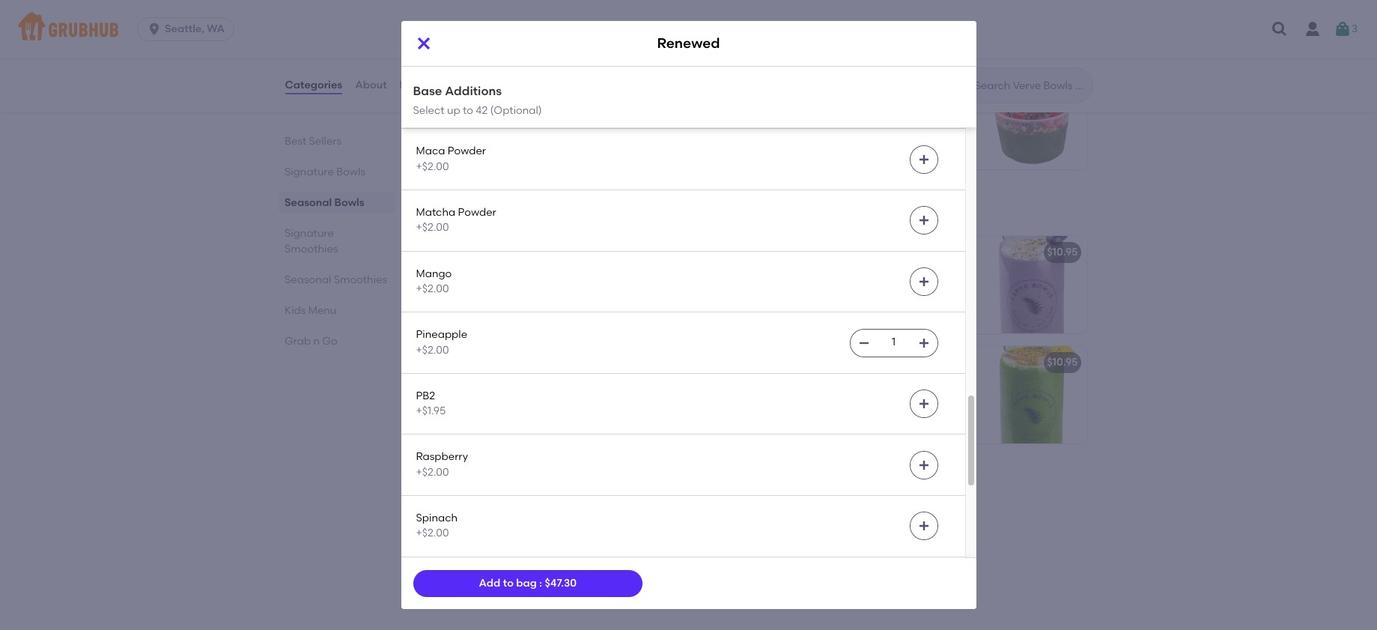 Task type: vqa. For each thing, say whether or not it's contained in the screenshot.
Bell
no



Task type: describe. For each thing, give the bounding box(es) containing it.
matcha
[[416, 206, 456, 219]]

spinach
[[416, 512, 458, 524]]

2 vertical spatial signature
[[284, 227, 334, 240]]

blue protein
[[773, 246, 835, 259]]

banana, inside mango, pineapple, banana, ginger, house-made lemon juice, water
[[536, 377, 579, 390]]

+
[[1075, 82, 1081, 95]]

$10.95 for mango, pineapple, spinach, kale, ginger, bee pollen, house-made lemon juice, water
[[1047, 356, 1078, 369]]

$14.50 +
[[1043, 82, 1081, 95]]

blended
[[833, 103, 876, 116]]

spinach, inside açai sorbet blended with avocado, banana, spinach, kale, green spirulina, and house-made almond milk. topped with organic granola, strawberries, and cacao nibs.
[[818, 118, 861, 131]]

açai sorbet blended with avocado, banana, spinach, kale, green spirulina, and house-made almond milk. topped with organic granola, strawberries, and cacao nibs.
[[773, 103, 951, 177]]

mango
[[416, 267, 452, 280]]

water inside mango, pineapple, spinach, kale, ginger, bee pollen, house-made lemon juice, water
[[836, 408, 866, 420]]

$10.95 for * performance * banana, blueberry, choice of protein powder, peanut butter, oats, house-made almond milk
[[1047, 246, 1078, 259]]

matcha powder +$2.00
[[416, 206, 497, 234]]

2 * from the left
[[513, 267, 518, 280]]

kale +$2.00
[[416, 84, 449, 112]]

protein inside * performance * banana, choice of protein powder, peanut butter, house-made almond milk
[[437, 282, 473, 295]]

main navigation navigation
[[0, 0, 1378, 58]]

categories button
[[284, 58, 343, 112]]

* performance * banana, choice of protein powder, peanut butter, house-made almond milk
[[437, 267, 613, 310]]

kids menu
[[284, 304, 336, 317]]

3 button
[[1334, 16, 1358, 43]]

avocado,
[[902, 103, 950, 116]]

n
[[313, 335, 320, 348]]

bee green image
[[975, 346, 1087, 444]]

+$2.00 inside mango +$2.00
[[416, 282, 449, 295]]

pineapple, for pollen,
[[815, 377, 869, 390]]

mango +$2.00
[[416, 267, 452, 295]]

organic
[[863, 149, 903, 161]]

best sellers
[[284, 135, 341, 148]]

1 vertical spatial bowls
[[336, 166, 365, 178]]

mango, for house-
[[437, 377, 476, 390]]

granola,
[[905, 149, 948, 161]]

lemon inside mango, pineapple, spinach, kale, ginger, bee pollen, house-made lemon juice, water
[[773, 408, 805, 420]]

base additions select up to 42 (optional)
[[413, 84, 542, 117]]

svg image inside the 3 button
[[1334, 20, 1352, 38]]

hemp
[[416, 23, 447, 35]]

raspberry
[[416, 451, 468, 463]]

uncrustabowl button
[[428, 72, 752, 170]]

water inside mango, pineapple, banana, ginger, house-made lemon juice, water
[[568, 392, 598, 405]]

cacao
[[863, 164, 896, 177]]

bee
[[810, 392, 830, 405]]

1 horizontal spatial seasonal bowls
[[425, 37, 548, 56]]

base
[[413, 84, 442, 98]]

mango, for ginger,
[[773, 377, 812, 390]]

mango, pineapple, banana, ginger, house-made lemon juice, water
[[437, 377, 616, 405]]

made inside * performance * banana, blueberry, choice of protein powder, peanut butter, oats, house-made almond milk
[[871, 298, 901, 310]]

(optional)
[[490, 104, 542, 117]]

blue
[[773, 246, 795, 259]]

seasonal down signature bowls
[[284, 196, 332, 209]]

+$2.00 inside hemp hearts +$2.00
[[416, 38, 449, 51]]

sorbet
[[798, 103, 831, 116]]

protein inside * performance * banana, blueberry, choice of protein powder, peanut butter, oats, house-made almond milk
[[822, 282, 858, 295]]

kale
[[416, 84, 438, 97]]

best
[[284, 135, 306, 148]]

+$2.00 inside spinach +$2.00
[[416, 527, 449, 540]]

menu
[[308, 304, 336, 317]]

2 +$2.00 from the top
[[416, 99, 449, 112]]

nibs.
[[899, 164, 922, 177]]

3
[[1352, 22, 1358, 35]]

pineapple +$2.00
[[416, 328, 468, 356]]

renewed image
[[639, 346, 752, 444]]

bag
[[516, 577, 537, 589]]

almond inside açai sorbet blended with avocado, banana, spinach, kale, green spirulina, and house-made almond milk. topped with organic granola, strawberries, and cacao nibs.
[[911, 134, 951, 146]]

peanut inside * performance * banana, choice of protein powder, peanut butter, house-made almond milk
[[519, 282, 556, 295]]

:
[[540, 577, 542, 589]]

house- inside * performance * banana, blueberry, choice of protein powder, peanut butter, oats, house-made almond milk
[[836, 298, 871, 310]]

grab n go
[[284, 335, 337, 348]]

kale, inside mango, pineapple, spinach, kale, ginger, bee pollen, house-made lemon juice, water
[[917, 377, 941, 390]]

made inside * performance * banana, choice of protein powder, peanut butter, house-made almond milk
[[472, 298, 502, 310]]

maca
[[416, 145, 445, 158]]

+$2.00 inside raspberry +$2.00
[[416, 466, 449, 478]]

+$1.95
[[416, 405, 446, 417]]

0 vertical spatial and
[[821, 134, 841, 146]]

oats,
[[809, 298, 834, 310]]

0 horizontal spatial signature smoothies
[[284, 227, 338, 255]]

signature bowls
[[284, 166, 365, 178]]

powder for maca powder +$2.00
[[448, 145, 486, 158]]

of inside * performance * banana, blueberry, choice of protein powder, peanut butter, oats, house-made almond milk
[[810, 282, 820, 295]]

0 vertical spatial bowls
[[501, 37, 548, 56]]

peanut inside * performance * banana, blueberry, choice of protein powder, peanut butter, oats, house-made almond milk
[[904, 282, 941, 295]]

uncrustabowl
[[437, 82, 509, 95]]

1 * from the left
[[437, 267, 442, 280]]

categories
[[285, 79, 342, 91]]

Input item quantity number field
[[878, 329, 911, 356]]

of inside * performance * banana, choice of protein powder, peanut butter, house-made almond milk
[[603, 267, 613, 280]]

kale yeah image
[[975, 72, 1087, 170]]

$9.95
[[717, 246, 743, 259]]

$47.30
[[545, 577, 577, 589]]

milk.
[[773, 149, 796, 161]]

almond inside * performance * banana, choice of protein powder, peanut butter, house-made almond milk
[[505, 298, 544, 310]]

1 vertical spatial and
[[841, 164, 861, 177]]

juice, inside mango, pineapple, banana, ginger, house-made lemon juice, water
[[539, 392, 566, 405]]

choice inside * performance * banana, choice of protein powder, peanut butter, house-made almond milk
[[566, 267, 601, 280]]

pineapple, for lemon
[[479, 377, 533, 390]]

raspberry +$2.00
[[416, 451, 468, 478]]

made inside mango, pineapple, spinach, kale, ginger, bee pollen, house-made lemon juice, water
[[903, 392, 934, 405]]

seattle,
[[165, 22, 204, 35]]

kids
[[284, 304, 306, 317]]

pollen,
[[832, 392, 866, 405]]

topped
[[798, 149, 837, 161]]

hearts
[[450, 23, 484, 35]]

recovery image
[[639, 236, 752, 334]]

grab
[[284, 335, 311, 348]]

add
[[479, 577, 501, 589]]

seattle, wa button
[[137, 17, 240, 41]]

strawberries,
[[773, 164, 838, 177]]

chagaccino smoothie
[[437, 520, 553, 533]]

seattle, wa
[[165, 22, 225, 35]]

0 horizontal spatial renewed
[[437, 356, 485, 369]]

kale, inside açai sorbet blended with avocado, banana, spinach, kale, green spirulina, and house-made almond milk. topped with organic granola, strawberries, and cacao nibs.
[[864, 118, 888, 131]]



Task type: locate. For each thing, give the bounding box(es) containing it.
1 horizontal spatial protein
[[822, 282, 858, 295]]

powder, up input item quantity number field
[[861, 282, 902, 295]]

2 protein from the left
[[822, 282, 858, 295]]

1 $10.95 from the top
[[1047, 246, 1078, 259]]

bowls down sellers
[[336, 166, 365, 178]]

protein up oats,
[[822, 282, 858, 295]]

ginger, inside mango, pineapple, banana, ginger, house-made lemon juice, water
[[581, 377, 616, 390]]

4 * from the left
[[849, 267, 854, 280]]

chagaccino smoothie button
[[428, 510, 752, 608]]

6 +$2.00 from the top
[[416, 344, 449, 356]]

$14.50
[[1043, 82, 1075, 95]]

0 vertical spatial renewed
[[657, 35, 720, 52]]

+$2.00 down maca
[[416, 160, 449, 173]]

peanut
[[519, 282, 556, 295], [904, 282, 941, 295]]

house- inside açai sorbet blended with avocado, banana, spinach, kale, green spirulina, and house-made almond milk. topped with organic granola, strawberries, and cacao nibs.
[[844, 134, 879, 146]]

1 horizontal spatial ginger,
[[773, 392, 808, 405]]

mango, up "bee"
[[773, 377, 812, 390]]

powder inside the maca powder +$2.00
[[448, 145, 486, 158]]

+$2.00 inside the maca powder +$2.00
[[416, 160, 449, 173]]

spinach, down blended
[[818, 118, 861, 131]]

house- down mango +$2.00 on the left top of the page
[[437, 298, 472, 310]]

banana, inside * performance * banana, choice of protein powder, peanut butter, house-made almond milk
[[521, 267, 564, 280]]

made inside mango, pineapple, banana, ginger, house-made lemon juice, water
[[472, 392, 502, 405]]

1 horizontal spatial choice
[[773, 282, 807, 295]]

powder, down recovery
[[476, 282, 517, 295]]

1 vertical spatial seasonal smoothies
[[425, 475, 584, 494]]

with
[[878, 103, 899, 116], [840, 149, 861, 161]]

0 vertical spatial juice,
[[539, 392, 566, 405]]

pineapple
[[416, 328, 468, 341]]

house- right pollen,
[[868, 392, 903, 405]]

ginger, inside mango, pineapple, spinach, kale, ginger, bee pollen, house-made lemon juice, water
[[773, 392, 808, 405]]

house- right oats,
[[836, 298, 871, 310]]

2 pineapple, from the left
[[815, 377, 869, 390]]

go
[[322, 335, 337, 348]]

spirulina,
[[773, 134, 818, 146]]

1 protein from the left
[[437, 282, 473, 295]]

recovery
[[437, 246, 485, 259]]

of
[[603, 267, 613, 280], [810, 282, 820, 295]]

1 vertical spatial renewed
[[437, 356, 485, 369]]

signature
[[284, 166, 334, 178], [425, 201, 502, 220], [284, 227, 334, 240]]

seasonal smoothies up chagaccino smoothie
[[425, 475, 584, 494]]

almond inside * performance * banana, blueberry, choice of protein powder, peanut butter, oats, house-made almond milk
[[904, 298, 943, 310]]

0 horizontal spatial kale,
[[864, 118, 888, 131]]

0 horizontal spatial milk
[[547, 298, 567, 310]]

1 vertical spatial butter,
[[773, 298, 806, 310]]

powder inside the matcha powder +$2.00
[[458, 206, 497, 219]]

reviews
[[400, 79, 441, 91]]

0 vertical spatial of
[[603, 267, 613, 280]]

1 horizontal spatial performance
[[780, 267, 846, 280]]

powder for matcha powder +$2.00
[[458, 206, 497, 219]]

1 horizontal spatial mango,
[[773, 377, 812, 390]]

0 vertical spatial $10.95
[[1047, 246, 1078, 259]]

1 horizontal spatial powder,
[[861, 282, 902, 295]]

mango, inside mango, pineapple, spinach, kale, ginger, bee pollen, house-made lemon juice, water
[[773, 377, 812, 390]]

0 vertical spatial milk
[[547, 298, 567, 310]]

0 horizontal spatial to
[[463, 104, 473, 117]]

powder right matcha at the left of the page
[[458, 206, 497, 219]]

milk inside * performance * banana, choice of protein powder, peanut butter, house-made almond milk
[[547, 298, 567, 310]]

0 horizontal spatial ginger,
[[581, 377, 616, 390]]

hemp hearts +$2.00
[[416, 23, 484, 51]]

seasonal
[[425, 37, 498, 56], [284, 196, 332, 209], [284, 273, 331, 286], [425, 475, 498, 494]]

to
[[463, 104, 473, 117], [503, 577, 514, 589]]

1 vertical spatial milk
[[773, 313, 793, 325]]

mango, right pb2
[[437, 377, 476, 390]]

with right topped
[[840, 149, 861, 161]]

mango, inside mango, pineapple, banana, ginger, house-made lemon juice, water
[[437, 377, 476, 390]]

made down recovery
[[472, 298, 502, 310]]

1 vertical spatial signature smoothies
[[284, 227, 338, 255]]

signature up recovery
[[425, 201, 502, 220]]

blue protein image
[[975, 236, 1087, 334]]

kale,
[[864, 118, 888, 131], [917, 377, 941, 390]]

water
[[568, 392, 598, 405], [836, 408, 866, 420]]

butter, inside * performance * banana, choice of protein powder, peanut butter, house-made almond milk
[[559, 282, 592, 295]]

seasonal down raspberry
[[425, 475, 498, 494]]

bowls up (optional)
[[501, 37, 548, 56]]

0 vertical spatial lemon
[[505, 392, 537, 405]]

signature smoothies up the kids menu
[[284, 227, 338, 255]]

performance inside * performance * banana, blueberry, choice of protein powder, peanut butter, oats, house-made almond milk
[[780, 267, 846, 280]]

1 vertical spatial of
[[810, 282, 820, 295]]

made inside açai sorbet blended with avocado, banana, spinach, kale, green spirulina, and house-made almond milk. topped with organic granola, strawberries, and cacao nibs.
[[879, 134, 909, 146]]

0 vertical spatial ginger,
[[581, 377, 616, 390]]

0 vertical spatial choice
[[566, 267, 601, 280]]

pb2 +$1.95
[[416, 389, 446, 417]]

+$2.00 down pineapple
[[416, 344, 449, 356]]

signature down best sellers
[[284, 166, 334, 178]]

performance for protein
[[444, 267, 511, 280]]

+$2.00 down the mango
[[416, 282, 449, 295]]

seasonal up the kids menu
[[284, 273, 331, 286]]

2 vertical spatial bowls
[[334, 196, 364, 209]]

seasonal down hearts
[[425, 37, 498, 56]]

1 horizontal spatial water
[[836, 408, 866, 420]]

svg image
[[147, 22, 162, 37], [858, 337, 870, 349], [918, 459, 930, 471], [918, 520, 930, 532]]

reviews button
[[399, 58, 442, 112]]

banana, inside * performance * banana, blueberry, choice of protein powder, peanut butter, oats, house-made almond milk
[[856, 267, 899, 280]]

and left cacao
[[841, 164, 861, 177]]

42
[[476, 104, 488, 117]]

house- right pb2
[[437, 392, 472, 405]]

svg image inside seattle, wa button
[[147, 22, 162, 37]]

mango,
[[437, 377, 476, 390], [773, 377, 812, 390]]

smoothies
[[506, 201, 588, 220], [284, 243, 338, 255], [334, 273, 387, 286], [501, 475, 584, 494]]

1 horizontal spatial spinach,
[[871, 377, 914, 390]]

+$2.00 down hemp
[[416, 38, 449, 51]]

0 horizontal spatial lemon
[[505, 392, 537, 405]]

0 horizontal spatial of
[[603, 267, 613, 280]]

house- inside mango, pineapple, spinach, kale, ginger, bee pollen, house-made lemon juice, water
[[868, 392, 903, 405]]

chagaccino smoothie image
[[639, 510, 752, 608]]

protein down the mango
[[437, 282, 473, 295]]

$10.95
[[1047, 246, 1078, 259], [1047, 356, 1078, 369]]

1 +$2.00 from the top
[[416, 38, 449, 51]]

* performance * banana, blueberry, choice of protein powder, peanut butter, oats, house-made almond milk
[[773, 267, 953, 325]]

0 vertical spatial butter,
[[559, 282, 592, 295]]

to left 42
[[463, 104, 473, 117]]

2 peanut from the left
[[904, 282, 941, 295]]

+$2.00 down raspberry
[[416, 466, 449, 478]]

protein
[[437, 282, 473, 295], [822, 282, 858, 295]]

0 horizontal spatial with
[[840, 149, 861, 161]]

+$2.00 inside pineapple +$2.00
[[416, 344, 449, 356]]

1 vertical spatial seasonal bowls
[[284, 196, 364, 209]]

0 vertical spatial to
[[463, 104, 473, 117]]

spinach, inside mango, pineapple, spinach, kale, ginger, bee pollen, house-made lemon juice, water
[[871, 377, 914, 390]]

1 vertical spatial ginger,
[[773, 392, 808, 405]]

0 horizontal spatial protein
[[437, 282, 473, 295]]

almond
[[911, 134, 951, 146], [505, 298, 544, 310], [904, 298, 943, 310]]

8 +$2.00 from the top
[[416, 527, 449, 540]]

pineapple,
[[479, 377, 533, 390], [815, 377, 869, 390]]

and
[[821, 134, 841, 146], [841, 164, 861, 177]]

performance down recovery
[[444, 267, 511, 280]]

1 vertical spatial to
[[503, 577, 514, 589]]

performance inside * performance * banana, choice of protein powder, peanut butter, house-made almond milk
[[444, 267, 511, 280]]

0 horizontal spatial spinach,
[[818, 118, 861, 131]]

+$2.00 inside the matcha powder +$2.00
[[416, 221, 449, 234]]

0 horizontal spatial powder,
[[476, 282, 517, 295]]

choice
[[566, 267, 601, 280], [773, 282, 807, 295]]

1 pineapple, from the left
[[479, 377, 533, 390]]

1 vertical spatial kale,
[[917, 377, 941, 390]]

lemon inside mango, pineapple, banana, ginger, house-made lemon juice, water
[[505, 392, 537, 405]]

made up input item quantity number field
[[871, 298, 901, 310]]

1 horizontal spatial of
[[810, 282, 820, 295]]

powder, inside * performance * banana, choice of protein powder, peanut butter, house-made almond milk
[[476, 282, 517, 295]]

1 horizontal spatial butter,
[[773, 298, 806, 310]]

0 vertical spatial water
[[568, 392, 598, 405]]

house- inside * performance * banana, choice of protein powder, peanut butter, house-made almond milk
[[437, 298, 472, 310]]

0 vertical spatial signature smoothies
[[425, 201, 588, 220]]

butter, inside * performance * banana, blueberry, choice of protein powder, peanut butter, oats, house-made almond milk
[[773, 298, 806, 310]]

with up green
[[878, 103, 899, 116]]

choice inside * performance * banana, blueberry, choice of protein powder, peanut butter, oats, house-made almond milk
[[773, 282, 807, 295]]

1 vertical spatial $10.95
[[1047, 356, 1078, 369]]

spinach, down input item quantity number field
[[871, 377, 914, 390]]

1 vertical spatial with
[[840, 149, 861, 161]]

0 horizontal spatial performance
[[444, 267, 511, 280]]

5 +$2.00 from the top
[[416, 282, 449, 295]]

0 horizontal spatial mango,
[[437, 377, 476, 390]]

0 horizontal spatial seasonal smoothies
[[284, 273, 387, 286]]

pb2
[[416, 389, 435, 402]]

mango, pineapple, spinach, kale, ginger, bee pollen, house-made lemon juice, water
[[773, 377, 941, 420]]

3 * from the left
[[773, 267, 778, 280]]

1 vertical spatial juice,
[[807, 408, 834, 420]]

house- inside mango, pineapple, banana, ginger, house-made lemon juice, water
[[437, 392, 472, 405]]

to left bag
[[503, 577, 514, 589]]

+$2.00 down "spinach"
[[416, 527, 449, 540]]

blueberry,
[[902, 267, 953, 280]]

signature smoothies
[[425, 201, 588, 220], [284, 227, 338, 255]]

3 +$2.00 from the top
[[416, 160, 449, 173]]

2 performance from the left
[[780, 267, 846, 280]]

about
[[355, 79, 387, 91]]

0 horizontal spatial juice,
[[539, 392, 566, 405]]

pineapple, inside mango, pineapple, spinach, kale, ginger, bee pollen, house-made lemon juice, water
[[815, 377, 869, 390]]

0 horizontal spatial pineapple,
[[479, 377, 533, 390]]

0 vertical spatial kale,
[[864, 118, 888, 131]]

+$2.00
[[416, 38, 449, 51], [416, 99, 449, 112], [416, 160, 449, 173], [416, 221, 449, 234], [416, 282, 449, 295], [416, 344, 449, 356], [416, 466, 449, 478], [416, 527, 449, 540]]

wa
[[207, 22, 225, 35]]

made up organic
[[879, 134, 909, 146]]

pineapple, inside mango, pineapple, banana, ginger, house-made lemon juice, water
[[479, 377, 533, 390]]

0 horizontal spatial water
[[568, 392, 598, 405]]

0 vertical spatial seasonal smoothies
[[284, 273, 387, 286]]

1 horizontal spatial juice,
[[807, 408, 834, 420]]

1 vertical spatial choice
[[773, 282, 807, 295]]

1 vertical spatial signature
[[425, 201, 502, 220]]

1 horizontal spatial kale,
[[917, 377, 941, 390]]

renewed
[[657, 35, 720, 52], [437, 356, 485, 369]]

performance for of
[[780, 267, 846, 280]]

bowls
[[501, 37, 548, 56], [336, 166, 365, 178], [334, 196, 364, 209]]

1 vertical spatial powder
[[458, 206, 497, 219]]

milk inside * performance * banana, blueberry, choice of protein powder, peanut butter, oats, house-made almond milk
[[773, 313, 793, 325]]

+$2.00 down matcha at the left of the page
[[416, 221, 449, 234]]

+$2.00 down the base
[[416, 99, 449, 112]]

svg image
[[1271, 20, 1289, 38], [1334, 20, 1352, 38], [415, 34, 433, 52], [918, 153, 930, 165], [918, 215, 930, 227], [918, 276, 930, 288], [918, 337, 930, 349], [918, 398, 930, 410]]

1 peanut from the left
[[519, 282, 556, 295]]

powder, inside * performance * banana, blueberry, choice of protein powder, peanut butter, oats, house-made almond milk
[[861, 282, 902, 295]]

select
[[413, 104, 445, 117]]

0 horizontal spatial peanut
[[519, 282, 556, 295]]

seasonal smoothies
[[284, 273, 387, 286], [425, 475, 584, 494]]

seasonal smoothies up menu
[[284, 273, 387, 286]]

2 powder, from the left
[[861, 282, 902, 295]]

powder
[[448, 145, 486, 158], [458, 206, 497, 219]]

ginger,
[[581, 377, 616, 390], [773, 392, 808, 405]]

seasonal bowls down hearts
[[425, 37, 548, 56]]

banana, inside açai sorbet blended with avocado, banana, spinach, kale, green spirulina, and house-made almond milk. topped with organic granola, strawberries, and cacao nibs.
[[773, 118, 816, 131]]

spinach +$2.00
[[416, 512, 458, 540]]

performance down protein
[[780, 267, 846, 280]]

house-
[[844, 134, 879, 146], [437, 298, 472, 310], [836, 298, 871, 310], [437, 392, 472, 405], [868, 392, 903, 405]]

about button
[[354, 58, 388, 112]]

1 horizontal spatial pineapple,
[[815, 377, 869, 390]]

0 vertical spatial spinach,
[[818, 118, 861, 131]]

1 horizontal spatial to
[[503, 577, 514, 589]]

0 horizontal spatial choice
[[566, 267, 601, 280]]

made right pb2 +$1.95
[[472, 392, 502, 405]]

4 +$2.00 from the top
[[416, 221, 449, 234]]

0 vertical spatial powder
[[448, 145, 486, 158]]

spinach,
[[818, 118, 861, 131], [871, 377, 914, 390]]

0 horizontal spatial butter,
[[559, 282, 592, 295]]

juice, inside mango, pineapple, spinach, kale, ginger, bee pollen, house-made lemon juice, water
[[807, 408, 834, 420]]

juice,
[[539, 392, 566, 405], [807, 408, 834, 420]]

1 horizontal spatial renewed
[[657, 35, 720, 52]]

0 vertical spatial with
[[878, 103, 899, 116]]

house- up organic
[[844, 134, 879, 146]]

signature smoothies up recovery
[[425, 201, 588, 220]]

maca powder +$2.00
[[416, 145, 486, 173]]

0 horizontal spatial seasonal bowls
[[284, 196, 364, 209]]

protein
[[798, 246, 835, 259]]

green
[[890, 118, 920, 131]]

additions
[[445, 84, 502, 98]]

made down input item quantity number field
[[903, 392, 934, 405]]

seasonal bowls down signature bowls
[[284, 196, 364, 209]]

add to bag : $47.30
[[479, 577, 577, 589]]

1 vertical spatial spinach,
[[871, 377, 914, 390]]

lemon
[[505, 392, 537, 405], [773, 408, 805, 420]]

1 horizontal spatial signature smoothies
[[425, 201, 588, 220]]

up
[[447, 104, 460, 117]]

1 vertical spatial water
[[836, 408, 866, 420]]

1 powder, from the left
[[476, 282, 517, 295]]

1 horizontal spatial with
[[878, 103, 899, 116]]

1 vertical spatial lemon
[[773, 408, 805, 420]]

Search Verve Bowls - Capitol Hill search field
[[974, 79, 1088, 93]]

2 mango, from the left
[[773, 377, 812, 390]]

2 $10.95 from the top
[[1047, 356, 1078, 369]]

açai
[[773, 103, 796, 116]]

1 horizontal spatial peanut
[[904, 282, 941, 295]]

0 vertical spatial seasonal bowls
[[425, 37, 548, 56]]

seasonal bowls
[[425, 37, 548, 56], [284, 196, 364, 209]]

1 horizontal spatial milk
[[773, 313, 793, 325]]

smoothie
[[504, 520, 553, 533]]

1 mango, from the left
[[437, 377, 476, 390]]

signature down signature bowls
[[284, 227, 334, 240]]

0 vertical spatial signature
[[284, 166, 334, 178]]

chagaccino
[[437, 520, 501, 533]]

powder right maca
[[448, 145, 486, 158]]

to inside base additions select up to 42 (optional)
[[463, 104, 473, 117]]

made
[[879, 134, 909, 146], [472, 298, 502, 310], [871, 298, 901, 310], [472, 392, 502, 405], [903, 392, 934, 405]]

1 horizontal spatial seasonal smoothies
[[425, 475, 584, 494]]

uncrustabowl image
[[639, 72, 752, 170]]

1 horizontal spatial lemon
[[773, 408, 805, 420]]

bowls down signature bowls
[[334, 196, 364, 209]]

1 performance from the left
[[444, 267, 511, 280]]

7 +$2.00 from the top
[[416, 466, 449, 478]]

and up topped
[[821, 134, 841, 146]]

sellers
[[309, 135, 341, 148]]



